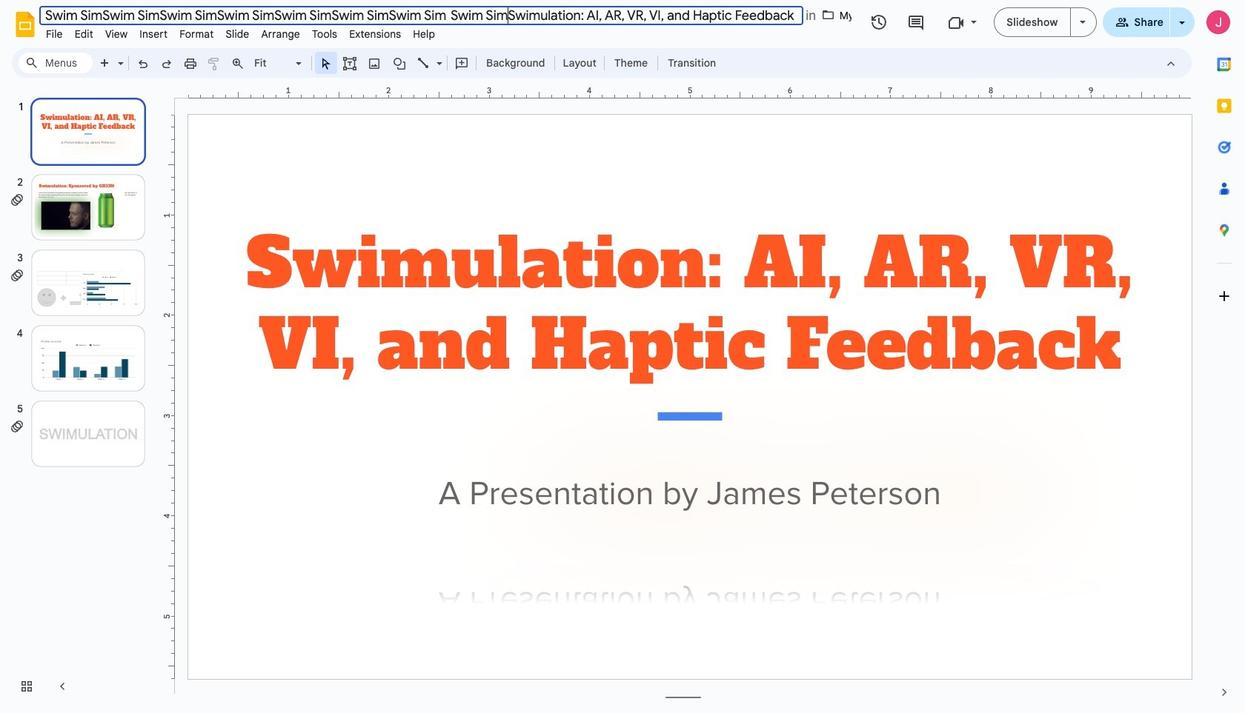 Task type: describe. For each thing, give the bounding box(es) containing it.
Zoom field
[[250, 53, 308, 74]]

shape image
[[391, 53, 408, 73]]

7 menu item from the left
[[255, 25, 306, 43]]

select line image
[[433, 53, 443, 59]]

new slide with layout image
[[114, 53, 124, 59]]

last edit was on october 30, 2023 image
[[871, 13, 888, 31]]

zoom image
[[231, 56, 245, 71]]

menu bar inside menu bar banner
[[40, 19, 441, 44]]

presentation options image
[[1080, 21, 1086, 24]]

undo (⌘z) image
[[136, 56, 151, 71]]

insert image image
[[366, 53, 383, 73]]

material image
[[822, 8, 835, 21]]

menu bar banner
[[0, 0, 1246, 714]]

redo (⌘y) image
[[159, 56, 174, 71]]

3 menu item from the left
[[99, 25, 134, 43]]



Task type: vqa. For each thing, say whether or not it's contained in the screenshot.
Paint format 'icon'
yes



Task type: locate. For each thing, give the bounding box(es) containing it.
main toolbar
[[92, 52, 724, 74]]

menu item up new slide with layout image
[[99, 25, 134, 43]]

menu item up menus field
[[40, 25, 69, 43]]

select (esc) image
[[319, 56, 334, 71]]

Rename text field
[[39, 6, 804, 25]]

8 menu item from the left
[[306, 25, 343, 43]]

menu item up zoom field
[[255, 25, 306, 43]]

menu item up new slide (ctrl+m) image
[[69, 25, 99, 43]]

line image
[[417, 56, 431, 71]]

10 menu item from the left
[[407, 25, 441, 43]]

2 menu item from the left
[[69, 25, 99, 43]]

4 menu item from the left
[[134, 25, 174, 43]]

menu item up insert image
[[343, 25, 407, 43]]

Zoom text field
[[252, 53, 294, 73]]

menu item up undo (⌘z) image
[[134, 25, 174, 43]]

6 menu item from the left
[[220, 25, 255, 43]]

text box image
[[343, 56, 357, 71]]

tab list
[[1204, 44, 1246, 672]]

slides home image
[[12, 11, 39, 38]]

menu item up "select line" icon
[[407, 25, 441, 43]]

new slide (ctrl+m) image
[[98, 56, 113, 71]]

menu item up zoom image
[[220, 25, 255, 43]]

menu bar
[[40, 19, 441, 44]]

located in my drive google drive folder element
[[803, 6, 883, 24]]

navigation
[[0, 84, 163, 714]]

paint format image
[[207, 56, 222, 71]]

5 menu item from the left
[[174, 25, 220, 43]]

menu item up select (esc) image in the top left of the page
[[306, 25, 343, 43]]

share. shared with 3 people. image
[[1115, 15, 1129, 29]]

tab list inside menu bar banner
[[1204, 44, 1246, 672]]

1 menu item from the left
[[40, 25, 69, 43]]

application
[[0, 0, 1246, 714]]

menu item
[[40, 25, 69, 43], [69, 25, 99, 43], [99, 25, 134, 43], [134, 25, 174, 43], [174, 25, 220, 43], [220, 25, 255, 43], [255, 25, 306, 43], [306, 25, 343, 43], [343, 25, 407, 43], [407, 25, 441, 43]]

hide the menus (ctrl+shift+f) image
[[1164, 56, 1179, 71]]

Menus field
[[19, 53, 93, 73]]

9 menu item from the left
[[343, 25, 407, 43]]

quick sharing actions image
[[1180, 22, 1185, 44]]

add comment (⌘+option+m) image
[[454, 56, 469, 71]]

menu item up print (⌘p) image
[[174, 25, 220, 43]]

show all comments image
[[907, 14, 925, 32]]

print (⌘p) image
[[183, 56, 198, 71]]



